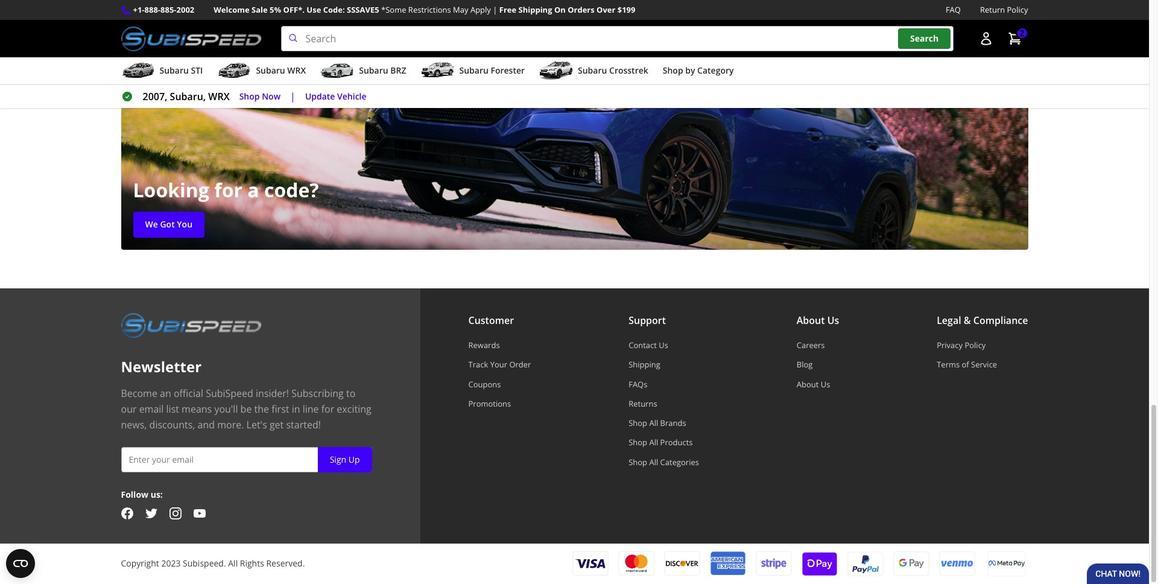 Task type: locate. For each thing, give the bounding box(es) containing it.
rewards link
[[469, 340, 531, 351]]

0 horizontal spatial shipping
[[519, 4, 553, 15]]

wrx up update
[[288, 65, 306, 76]]

googlepay image
[[894, 551, 930, 577]]

shop left by
[[663, 65, 684, 76]]

1 horizontal spatial shipping
[[629, 359, 661, 370]]

discover image
[[664, 551, 700, 577]]

the
[[254, 403, 269, 416]]

| left free
[[493, 4, 498, 15]]

$199
[[618, 4, 636, 15]]

1 vertical spatial wrx
[[208, 90, 230, 103]]

1 about us from the top
[[797, 314, 840, 327]]

0 horizontal spatial wrx
[[208, 90, 230, 103]]

wrx down a subaru wrx thumbnail image
[[208, 90, 230, 103]]

subaru inside subaru wrx dropdown button
[[256, 65, 285, 76]]

wrx inside dropdown button
[[288, 65, 306, 76]]

coupons link
[[469, 379, 531, 390]]

crosstrek
[[610, 65, 649, 76]]

shop down shop all brands
[[629, 437, 648, 448]]

search button
[[899, 29, 951, 49]]

all down shop all products
[[650, 457, 659, 468]]

shipping left on at the top left of page
[[519, 4, 553, 15]]

us:
[[151, 489, 163, 500]]

shop down shop all products
[[629, 457, 648, 468]]

amex image
[[710, 551, 746, 577]]

subaru sti
[[160, 65, 203, 76]]

0 vertical spatial about us
[[797, 314, 840, 327]]

1 vertical spatial us
[[659, 340, 669, 351]]

2 subaru from the left
[[256, 65, 285, 76]]

1 vertical spatial shipping
[[629, 359, 661, 370]]

subaru wrx
[[256, 65, 306, 76]]

1 vertical spatial subispeed logo image
[[121, 313, 262, 338]]

2007, subaru, wrx
[[143, 90, 230, 103]]

subispeed logo image up newsletter
[[121, 313, 262, 338]]

line
[[303, 403, 319, 416]]

subaru crosstrek
[[578, 65, 649, 76]]

about down "blog"
[[797, 379, 819, 390]]

2 button
[[1002, 27, 1029, 51]]

subispeed
[[206, 387, 253, 400]]

subaru left brz
[[359, 65, 388, 76]]

you
[[177, 219, 193, 230]]

off*.
[[283, 4, 305, 15]]

all down shop all brands
[[650, 437, 659, 448]]

us up "shipping" link
[[659, 340, 669, 351]]

about us down blog link
[[797, 379, 831, 390]]

exciting
[[337, 403, 372, 416]]

subaru for subaru sti
[[160, 65, 189, 76]]

0 vertical spatial shipping
[[519, 4, 553, 15]]

may
[[453, 4, 469, 15]]

welcome sale 5% off*. use code: sssave5
[[214, 4, 379, 15]]

1 horizontal spatial wrx
[[288, 65, 306, 76]]

button image
[[979, 31, 994, 46]]

subaru left sti
[[160, 65, 189, 76]]

2007,
[[143, 90, 167, 103]]

3 subaru from the left
[[359, 65, 388, 76]]

subscribing
[[292, 387, 344, 400]]

service
[[972, 359, 998, 370]]

1 horizontal spatial |
[[493, 4, 498, 15]]

all
[[650, 418, 659, 429], [650, 437, 659, 448], [650, 457, 659, 468], [228, 558, 238, 569]]

list
[[166, 403, 179, 416]]

*some restrictions may apply | free shipping on orders over $199
[[381, 4, 636, 15]]

+1-
[[133, 4, 145, 15]]

subaru,
[[170, 90, 206, 103]]

shipping down "contact" at the right bottom
[[629, 359, 661, 370]]

to
[[346, 387, 356, 400]]

shop all products
[[629, 437, 693, 448]]

subaru inside subaru crosstrek dropdown button
[[578, 65, 607, 76]]

us up careers link
[[828, 314, 840, 327]]

shop for shop now
[[239, 90, 260, 102]]

1 horizontal spatial policy
[[1008, 4, 1029, 15]]

all for categories
[[650, 457, 659, 468]]

subaru brz
[[359, 65, 406, 76]]

shop for shop all categories
[[629, 457, 648, 468]]

vehicle
[[337, 90, 367, 102]]

subispeed logo image
[[121, 26, 262, 51], [121, 313, 262, 338]]

legal
[[937, 314, 962, 327]]

category
[[698, 65, 734, 76]]

subispeed.
[[183, 558, 226, 569]]

2 vertical spatial us
[[821, 379, 831, 390]]

+1-888-885-2002 link
[[133, 4, 195, 16]]

and
[[198, 418, 215, 432]]

policy up 2
[[1008, 4, 1029, 15]]

| right now
[[290, 90, 296, 103]]

about up 'careers'
[[797, 314, 825, 327]]

0 vertical spatial wrx
[[288, 65, 306, 76]]

subaru inside the subaru sti dropdown button
[[160, 65, 189, 76]]

welcome
[[214, 4, 250, 15]]

code:
[[323, 4, 345, 15]]

restrictions
[[409, 4, 451, 15]]

faq link
[[946, 4, 961, 16]]

mastercard image
[[618, 551, 655, 577]]

metapay image
[[989, 561, 1025, 567]]

got
[[160, 219, 175, 230]]

for
[[214, 177, 243, 203], [322, 403, 335, 416]]

subaru inside subaru brz dropdown button
[[359, 65, 388, 76]]

in
[[292, 403, 300, 416]]

copyright 2023 subispeed. all rights reserved.
[[121, 558, 305, 569]]

about us
[[797, 314, 840, 327], [797, 379, 831, 390]]

now
[[262, 90, 281, 102]]

subaru for subaru wrx
[[256, 65, 285, 76]]

0 horizontal spatial for
[[214, 177, 243, 203]]

subaru brz button
[[321, 60, 406, 84]]

means
[[182, 403, 212, 416]]

privacy policy link
[[937, 340, 1029, 351]]

1 vertical spatial about us
[[797, 379, 831, 390]]

shop left now
[[239, 90, 260, 102]]

code?
[[264, 177, 319, 203]]

|
[[493, 4, 498, 15], [290, 90, 296, 103]]

terms of service
[[937, 359, 998, 370]]

shop by category
[[663, 65, 734, 76]]

0 vertical spatial subispeed logo image
[[121, 26, 262, 51]]

5 subaru from the left
[[578, 65, 607, 76]]

1 subaru from the left
[[160, 65, 189, 76]]

for left a
[[214, 177, 243, 203]]

1 vertical spatial for
[[322, 403, 335, 416]]

subaru wrx button
[[218, 60, 306, 84]]

terms
[[937, 359, 960, 370]]

products
[[661, 437, 693, 448]]

follow
[[121, 489, 149, 500]]

about us up careers link
[[797, 314, 840, 327]]

1 vertical spatial about
[[797, 379, 819, 390]]

0 vertical spatial policy
[[1008, 4, 1029, 15]]

shop for shop all brands
[[629, 418, 648, 429]]

your
[[490, 359, 508, 370]]

for right "line"
[[322, 403, 335, 416]]

1 horizontal spatial for
[[322, 403, 335, 416]]

*some
[[381, 4, 407, 15]]

policy up terms of service link
[[965, 340, 986, 351]]

policy for return policy
[[1008, 4, 1029, 15]]

order
[[510, 359, 531, 370]]

subaru for subaru forester
[[460, 65, 489, 76]]

0 horizontal spatial policy
[[965, 340, 986, 351]]

2 subispeed logo image from the top
[[121, 313, 262, 338]]

policy for privacy policy
[[965, 340, 986, 351]]

for inside become an official subispeed insider! subscribing to our email list means you'll be the first in line for exciting news, discounts, and more. let's get started!
[[322, 403, 335, 416]]

subaru inside subaru forester dropdown button
[[460, 65, 489, 76]]

become
[[121, 387, 157, 400]]

subaru
[[160, 65, 189, 76], [256, 65, 285, 76], [359, 65, 388, 76], [460, 65, 489, 76], [578, 65, 607, 76]]

sign up button
[[318, 447, 372, 473]]

privacy policy
[[937, 340, 986, 351]]

1 vertical spatial policy
[[965, 340, 986, 351]]

shop all categories
[[629, 457, 700, 468]]

a subaru sti thumbnail image image
[[121, 62, 155, 80]]

shop down "returns"
[[629, 418, 648, 429]]

coupons
[[469, 379, 501, 390]]

0 vertical spatial for
[[214, 177, 243, 203]]

subispeed logo image down 2002
[[121, 26, 262, 51]]

4 subaru from the left
[[460, 65, 489, 76]]

subaru up now
[[256, 65, 285, 76]]

get
[[270, 418, 284, 432]]

subaru for subaru crosstrek
[[578, 65, 607, 76]]

policy inside return policy link
[[1008, 4, 1029, 15]]

0 vertical spatial about
[[797, 314, 825, 327]]

contact
[[629, 340, 657, 351]]

subaru left "forester"
[[460, 65, 489, 76]]

our
[[121, 403, 137, 416]]

careers
[[797, 340, 825, 351]]

sign
[[330, 454, 347, 465]]

0 horizontal spatial |
[[290, 90, 296, 103]]

all left brands
[[650, 418, 659, 429]]

let's
[[247, 418, 267, 432]]

shop inside dropdown button
[[663, 65, 684, 76]]

us down blog link
[[821, 379, 831, 390]]

all for products
[[650, 437, 659, 448]]

subaru left crosstrek
[[578, 65, 607, 76]]

us for about us link
[[821, 379, 831, 390]]

youtube logo image
[[193, 507, 206, 519]]



Task type: describe. For each thing, give the bounding box(es) containing it.
shipping link
[[629, 359, 700, 370]]

all for brands
[[650, 418, 659, 429]]

you'll
[[215, 403, 238, 416]]

subaru sti button
[[121, 60, 203, 84]]

Enter your email text field
[[121, 447, 372, 473]]

up
[[349, 454, 360, 465]]

shop now
[[239, 90, 281, 102]]

0 vertical spatial |
[[493, 4, 498, 15]]

privacy
[[937, 340, 963, 351]]

paypal image
[[848, 551, 884, 577]]

a subaru brz thumbnail image image
[[321, 62, 354, 80]]

returns link
[[629, 398, 700, 409]]

2 about us from the top
[[797, 379, 831, 390]]

reserved.
[[266, 558, 305, 569]]

sti
[[191, 65, 203, 76]]

become an official subispeed insider! subscribing to our email list means you'll be the first in line for exciting news, discounts, and more. let's get started!
[[121, 387, 372, 432]]

shop all brands
[[629, 418, 687, 429]]

track
[[469, 359, 488, 370]]

update vehicle
[[305, 90, 367, 102]]

contact us link
[[629, 340, 700, 351]]

on
[[555, 4, 566, 15]]

shoppay image
[[802, 551, 838, 577]]

we
[[145, 219, 158, 230]]

copyright
[[121, 558, 159, 569]]

2
[[1020, 27, 1025, 39]]

by
[[686, 65, 696, 76]]

visa image
[[572, 551, 609, 577]]

5%
[[270, 4, 281, 15]]

terms of service link
[[937, 359, 1029, 370]]

blog link
[[797, 359, 840, 370]]

over
[[597, 4, 616, 15]]

all left "rights"
[[228, 558, 238, 569]]

official
[[174, 387, 203, 400]]

insider!
[[256, 387, 289, 400]]

we got you
[[145, 219, 193, 230]]

track your order
[[469, 359, 531, 370]]

a
[[248, 177, 259, 203]]

0 vertical spatial us
[[828, 314, 840, 327]]

faqs
[[629, 379, 648, 390]]

email
[[139, 403, 164, 416]]

&
[[964, 314, 972, 327]]

+1-888-885-2002
[[133, 4, 195, 15]]

venmo image
[[939, 551, 976, 577]]

a subaru crosstrek thumbnail image image
[[540, 62, 573, 80]]

facebook logo image
[[121, 507, 133, 519]]

1 about from the top
[[797, 314, 825, 327]]

looking for a code?
[[133, 177, 319, 203]]

search input field
[[281, 26, 954, 51]]

sign up
[[330, 454, 360, 465]]

started!
[[286, 418, 321, 432]]

legal & compliance
[[937, 314, 1029, 327]]

about us link
[[797, 379, 840, 390]]

shop all brands link
[[629, 418, 700, 429]]

rewards
[[469, 340, 500, 351]]

compliance
[[974, 314, 1029, 327]]

use
[[307, 4, 321, 15]]

be
[[241, 403, 252, 416]]

free
[[500, 4, 517, 15]]

return policy link
[[981, 4, 1029, 16]]

1 vertical spatial |
[[290, 90, 296, 103]]

promotions link
[[469, 398, 531, 409]]

a subaru forester thumbnail image image
[[421, 62, 455, 80]]

shop for shop all products
[[629, 437, 648, 448]]

brz
[[391, 65, 406, 76]]

newsletter
[[121, 357, 202, 377]]

return
[[981, 4, 1006, 15]]

track your order link
[[469, 359, 531, 370]]

us for contact us link
[[659, 340, 669, 351]]

faqs link
[[629, 379, 700, 390]]

discounts,
[[149, 418, 195, 432]]

instagram logo image
[[169, 507, 181, 519]]

follow us:
[[121, 489, 163, 500]]

shop now link
[[239, 90, 281, 104]]

2002
[[177, 4, 195, 15]]

promotions
[[469, 398, 511, 409]]

open widget image
[[6, 549, 35, 578]]

categories
[[661, 457, 700, 468]]

update
[[305, 90, 335, 102]]

customer
[[469, 314, 514, 327]]

subaru for subaru brz
[[359, 65, 388, 76]]

twitter logo image
[[145, 507, 157, 519]]

orders
[[568, 4, 595, 15]]

shop for shop by category
[[663, 65, 684, 76]]

2 about from the top
[[797, 379, 819, 390]]

1 subispeed logo image from the top
[[121, 26, 262, 51]]

forester
[[491, 65, 525, 76]]

stripe image
[[756, 551, 792, 577]]

of
[[962, 359, 970, 370]]

a subaru wrx thumbnail image image
[[218, 62, 251, 80]]

sale
[[252, 4, 268, 15]]



Task type: vqa. For each thing, say whether or not it's contained in the screenshot.
'started!'
yes



